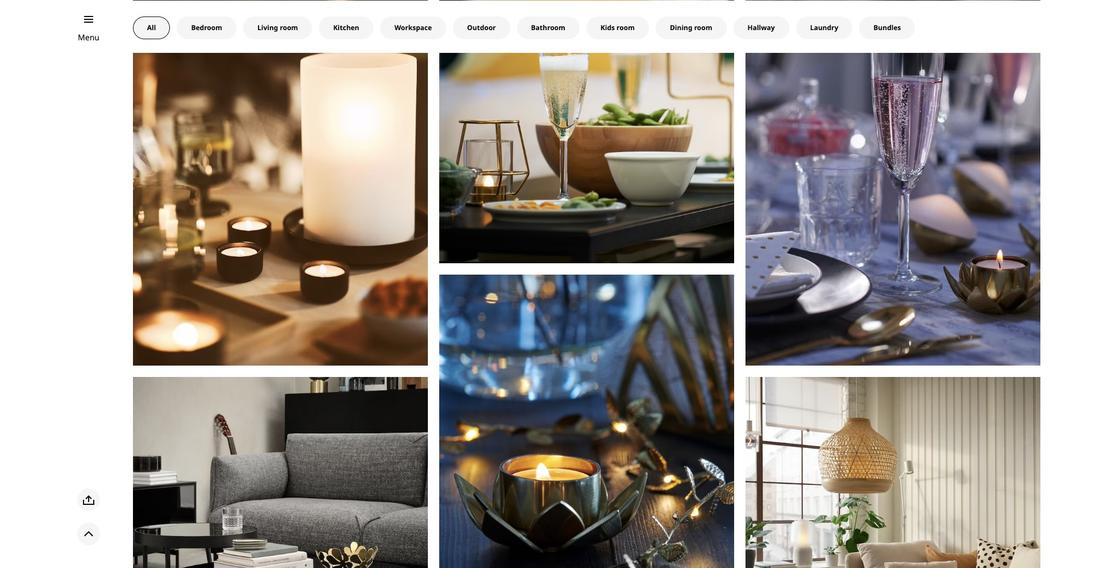 Task type: locate. For each thing, give the bounding box(es) containing it.
2 horizontal spatial room
[[695, 22, 713, 32]]

dining room
[[670, 22, 713, 32]]

outdoor button
[[453, 16, 510, 39]]

a dark, wooden tabletop with a tealight in a blossom-shaped knastrigt holder and a gold-colour stråla lighting chain. image
[[439, 275, 735, 568]]

room for kids room
[[617, 22, 635, 32]]

room for living room
[[280, 22, 298, 32]]

kitchen
[[333, 22, 360, 32]]

1 room from the left
[[280, 22, 298, 32]]

all button
[[133, 16, 170, 39]]

2 room from the left
[[617, 22, 635, 32]]

bathroom button
[[517, 16, 580, 39]]

a modern living room that features a side table, a pendant lamp, cushion covers, a pouf, and a 1-seat section. image
[[746, 377, 1041, 568]]

bedroom button
[[177, 16, 237, 39]]

kitchen button
[[319, 16, 374, 39]]

two anthracite frötorp coffee tables in front of a grey äpplaryd sofa. one has books and a bowl on it, the other has a glass. image
[[133, 377, 428, 568]]

0 horizontal spatial room
[[280, 22, 298, 32]]

room inside button
[[280, 22, 298, 32]]

room right living at the top of page
[[280, 22, 298, 32]]

3 room from the left
[[695, 22, 713, 32]]

workspace button
[[381, 16, 446, 39]]

room right dining
[[695, 22, 713, 32]]

1 horizontal spatial room
[[617, 22, 635, 32]]

bundles
[[874, 22, 902, 32]]

room for dining room
[[695, 22, 713, 32]]

living room
[[258, 22, 298, 32]]

hallway
[[748, 22, 775, 32]]

workspace
[[395, 22, 432, 32]]

dining
[[670, 22, 693, 32]]

room right "kids"
[[617, 22, 635, 32]]

room
[[280, 22, 298, 32], [617, 22, 635, 32], [695, 22, 713, 32]]

all
[[147, 22, 156, 32]]



Task type: describe. For each thing, give the bounding box(es) containing it.
kids
[[601, 22, 615, 32]]

menu button
[[78, 31, 100, 44]]

hallway button
[[734, 16, 790, 39]]

laundry
[[811, 22, 839, 32]]

kids room button
[[587, 16, 649, 39]]

bundles button
[[860, 16, 916, 39]]

living room button
[[243, 16, 312, 39]]

dining room with multiple white champagne glasses with slender design, a tealight holder, a grey side plate and a glass. image
[[746, 0, 1041, 366]]

two svalka champagne glasses filled with champagne are on a coffee table next to bowls of snacks and a candelabra. image
[[439, 0, 735, 263]]

menu
[[78, 32, 100, 43]]

living
[[258, 22, 278, 32]]

bathroom
[[531, 22, 566, 32]]

bedroom
[[191, 22, 222, 32]]

kids room
[[601, 22, 635, 32]]

laundry button
[[796, 16, 853, 39]]

outdoor
[[467, 22, 496, 32]]

dining room button
[[656, 16, 727, 39]]

black hedervärd tealight holders containing lit candles are placed along a lit hedervärd lantern, next to goblets and a tray. image
[[133, 0, 428, 366]]



Task type: vqa. For each thing, say whether or not it's contained in the screenshot.
Laundry
yes



